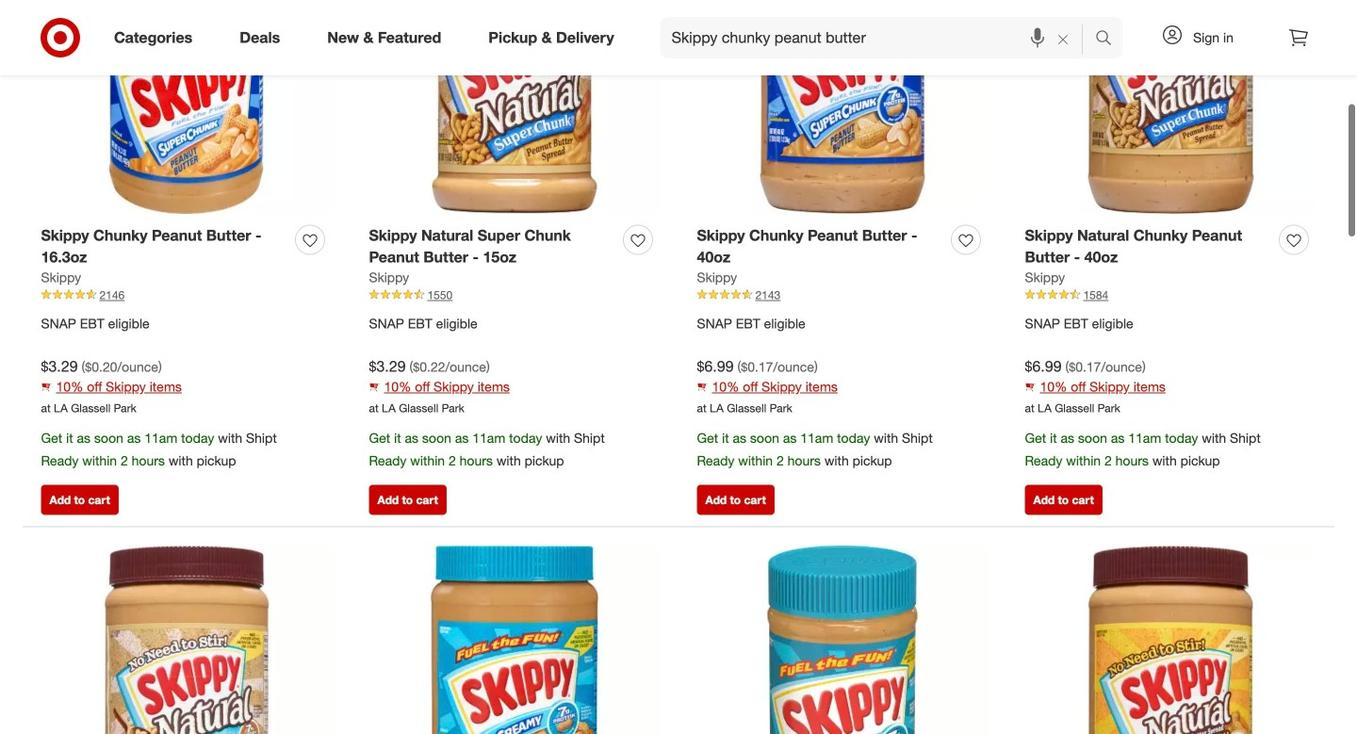 Task type: locate. For each thing, give the bounding box(es) containing it.
skippy natural super chunk peanut butter - 15oz image
[[369, 0, 661, 214], [369, 0, 661, 214]]

skippy creamy peanut butter - 40oz image
[[369, 546, 661, 735], [369, 546, 661, 735]]

skippy chunky peanut butter - 16.3oz image
[[41, 0, 332, 214], [41, 0, 332, 214]]

skippy natural chunky peanut butter - 40oz image
[[1026, 0, 1317, 214], [1026, 0, 1317, 214]]

skippy natural creamy peanut butter - 40oz image
[[41, 546, 332, 735], [41, 546, 332, 735]]

skippy creamy peanut butter - 16.3oz image
[[697, 546, 989, 735], [697, 546, 989, 735]]

skippy natural peanut butter spread w/ honey - 40oz image
[[1026, 546, 1317, 735], [1026, 546, 1317, 735]]

skippy chunky peanut butter - 40oz image
[[697, 0, 989, 214], [697, 0, 989, 214]]



Task type: describe. For each thing, give the bounding box(es) containing it.
What can we help you find? suggestions appear below search field
[[661, 17, 1101, 58]]



Task type: vqa. For each thing, say whether or not it's contained in the screenshot.
Skippy Creamy Peanut Butter - 40oz image
yes



